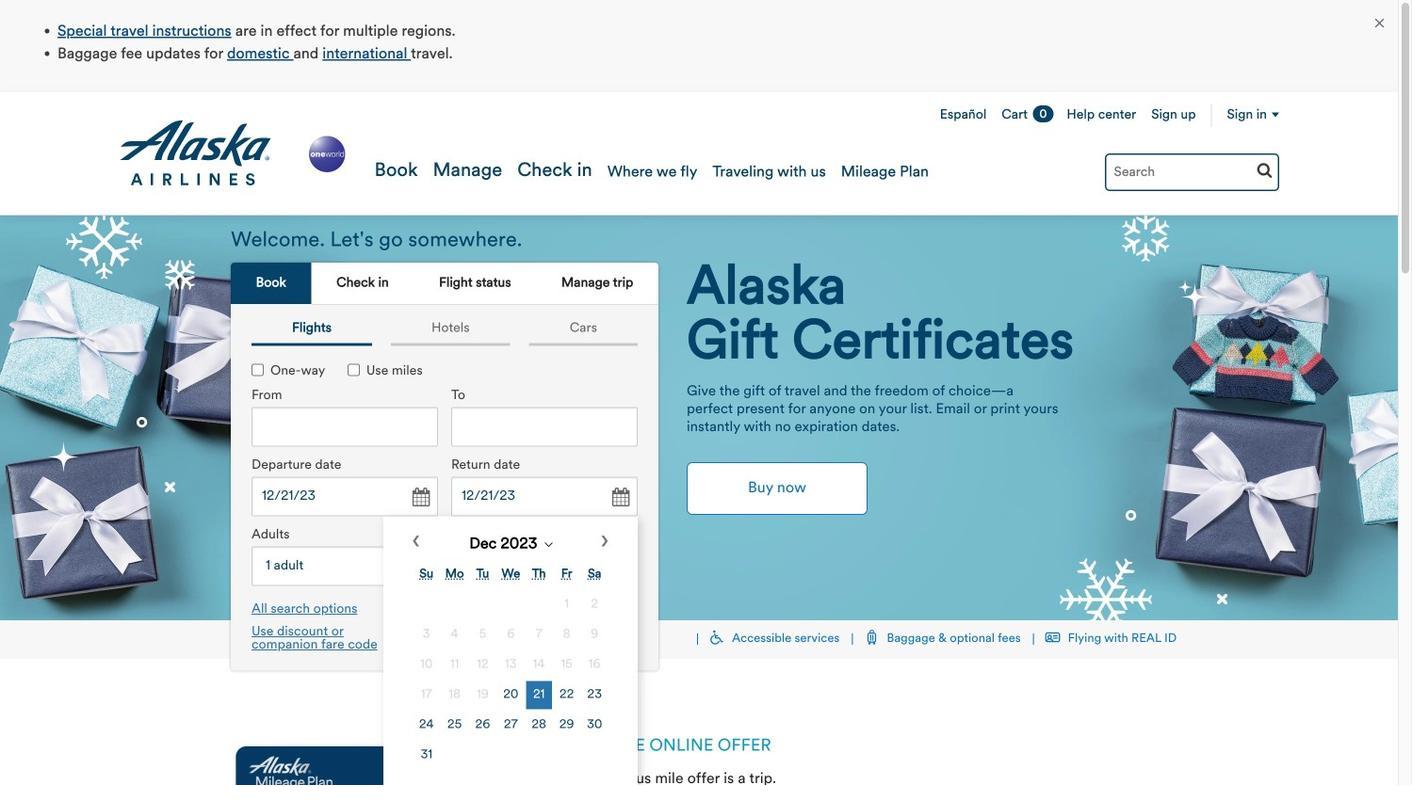 Task type: locate. For each thing, give the bounding box(es) containing it.
2 row from the top
[[414, 621, 608, 649]]

None checkbox
[[347, 364, 360, 376]]

None text field
[[451, 407, 638, 447], [252, 477, 438, 517], [451, 477, 638, 517], [451, 407, 638, 447], [252, 477, 438, 517], [451, 477, 638, 517]]

tab list
[[231, 263, 658, 305], [242, 315, 647, 346]]

search button image
[[1257, 162, 1273, 178]]

None text field
[[252, 407, 438, 447]]

open datepicker image
[[607, 485, 633, 511]]

form
[[237, 341, 644, 786]]

grid
[[412, 559, 609, 772]]

cell
[[554, 591, 580, 619], [582, 591, 608, 619], [414, 621, 439, 649], [441, 621, 468, 649], [470, 621, 496, 649], [498, 621, 524, 649], [526, 621, 552, 649], [554, 621, 580, 649], [582, 621, 608, 649], [414, 651, 439, 680], [441, 651, 468, 680], [470, 651, 496, 680], [498, 651, 524, 680], [526, 651, 552, 680], [554, 651, 580, 680], [582, 651, 608, 680], [414, 681, 439, 710], [441, 681, 468, 710], [470, 681, 496, 710], [498, 681, 524, 710], [526, 681, 552, 710], [554, 681, 580, 710], [582, 681, 608, 710], [414, 712, 439, 740], [441, 712, 468, 740], [470, 712, 496, 740], [498, 712, 524, 740], [526, 712, 552, 740], [554, 712, 580, 740], [582, 712, 608, 740], [414, 742, 439, 770]]

3 row from the top
[[414, 651, 608, 680]]

alaska airlines logo image
[[119, 121, 272, 187]]

4 row from the top
[[414, 681, 608, 710]]

1 row from the top
[[414, 591, 608, 619]]

None checkbox
[[252, 364, 264, 376]]

open datepicker image
[[407, 485, 433, 511]]

row
[[414, 591, 608, 619], [414, 621, 608, 649], [414, 651, 608, 680], [414, 681, 608, 710], [414, 712, 608, 740]]



Task type: describe. For each thing, give the bounding box(es) containing it.
0 vertical spatial tab list
[[231, 263, 658, 305]]

1 vertical spatial tab list
[[242, 315, 647, 346]]

5 row from the top
[[414, 712, 608, 740]]

gifts and sweaters element
[[0, 216, 1398, 621]]

Search text field
[[1105, 154, 1279, 191]]

this 60k bonus mile offer is a trip. image
[[532, 769, 776, 786]]

oneworld logo image
[[305, 132, 349, 176]]

visa card element
[[231, 735, 513, 786]]



Task type: vqa. For each thing, say whether or not it's contained in the screenshot.
Boeing 737-8 MAX plane element
no



